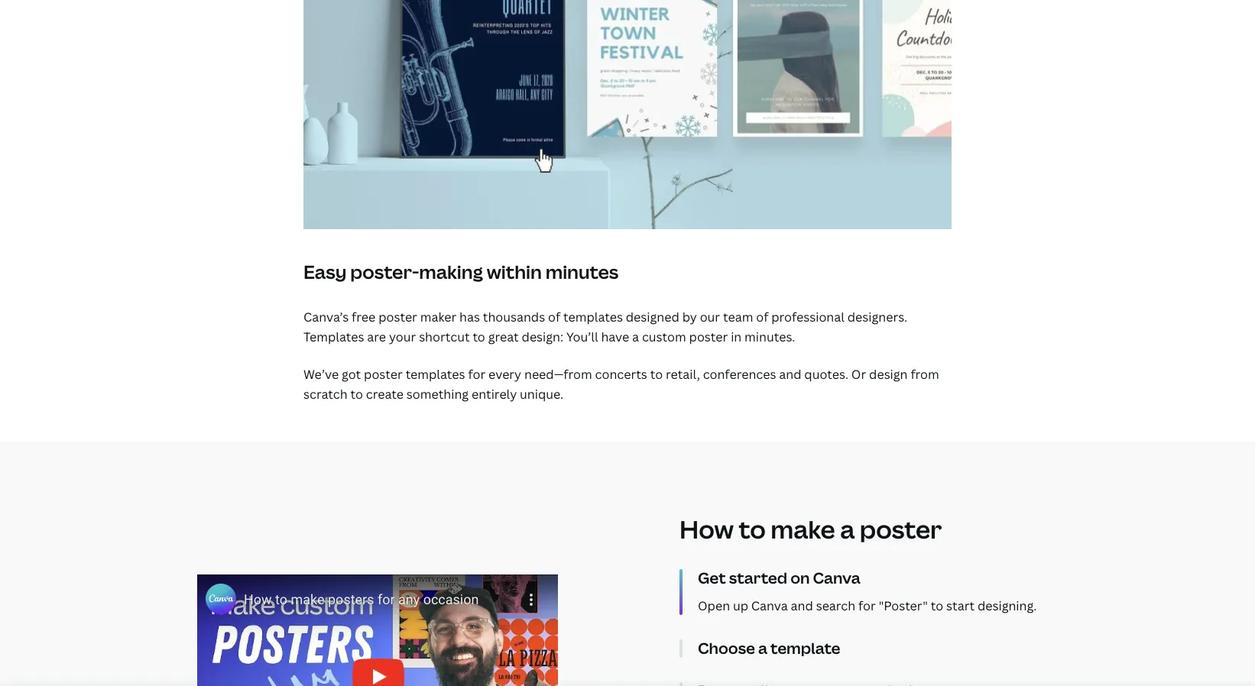Task type: vqa. For each thing, say whether or not it's contained in the screenshot.
Royalty earnings
no



Task type: locate. For each thing, give the bounding box(es) containing it.
team
[[723, 309, 754, 326]]

how to make a poster
[[680, 513, 943, 546]]

poster up "your"
[[379, 309, 417, 326]]

templates inside canva's free poster maker has thousands of templates designed by our team of professional designers. templates are your shortcut to great design: you'll have a custom poster in minutes.
[[564, 309, 623, 326]]

thousands
[[483, 309, 545, 326]]

canva
[[813, 568, 861, 589], [752, 598, 788, 615]]

1 vertical spatial and
[[791, 598, 814, 615]]

a right have
[[633, 329, 639, 345]]

1 horizontal spatial canva
[[813, 568, 861, 589]]

of
[[548, 309, 561, 326], [757, 309, 769, 326]]

has
[[460, 309, 480, 326]]

and
[[780, 366, 802, 383], [791, 598, 814, 615]]

entirely
[[472, 386, 517, 403]]

designed
[[626, 309, 680, 326]]

of up design:
[[548, 309, 561, 326]]

scratch
[[304, 386, 348, 403]]

0 horizontal spatial templates
[[406, 366, 465, 383]]

how
[[680, 513, 734, 546]]

great
[[488, 329, 519, 345]]

0 vertical spatial templates
[[564, 309, 623, 326]]

choose a template
[[698, 639, 841, 660]]

are
[[367, 329, 386, 345]]

2 horizontal spatial a
[[841, 513, 855, 546]]

0 vertical spatial canva
[[813, 568, 861, 589]]

making
[[419, 259, 483, 284]]

to
[[473, 329, 486, 345], [651, 366, 663, 383], [351, 386, 363, 403], [739, 513, 766, 546], [931, 598, 944, 615]]

a right make
[[841, 513, 855, 546]]

up
[[733, 598, 749, 615]]

and down on
[[791, 598, 814, 615]]

to inside canva's free poster maker has thousands of templates designed by our team of professional designers. templates are your shortcut to great design: you'll have a custom poster in minutes.
[[473, 329, 486, 345]]

canva up search
[[813, 568, 861, 589]]

0 horizontal spatial of
[[548, 309, 561, 326]]

shortcut
[[419, 329, 470, 345]]

of up minutes.
[[757, 309, 769, 326]]

open
[[698, 598, 730, 615]]

canva's
[[304, 309, 349, 326]]

templates up "something"
[[406, 366, 465, 383]]

canva right up
[[752, 598, 788, 615]]

start
[[947, 598, 975, 615]]

1 horizontal spatial templates
[[564, 309, 623, 326]]

poster up create
[[364, 366, 403, 383]]

0 vertical spatial for
[[468, 366, 486, 383]]

0 vertical spatial and
[[780, 366, 802, 383]]

templates
[[304, 329, 364, 345]]

0 vertical spatial a
[[633, 329, 639, 345]]

templates
[[564, 309, 623, 326], [406, 366, 465, 383]]

for
[[468, 366, 486, 383], [859, 598, 876, 615]]

1 horizontal spatial of
[[757, 309, 769, 326]]

poster
[[379, 309, 417, 326], [690, 329, 728, 345], [364, 366, 403, 383], [860, 513, 943, 546]]

2 of from the left
[[757, 309, 769, 326]]

unique.
[[520, 386, 564, 403]]

on
[[791, 568, 810, 589]]

design
[[870, 366, 908, 383]]

get started on canva button
[[698, 568, 1119, 589]]

1 horizontal spatial for
[[859, 598, 876, 615]]

something
[[407, 386, 469, 403]]

for right search
[[859, 598, 876, 615]]

0 horizontal spatial canva
[[752, 598, 788, 615]]

2 vertical spatial a
[[759, 639, 768, 660]]

quotes.
[[805, 366, 849, 383]]

every
[[489, 366, 522, 383]]

create
[[366, 386, 404, 403]]

for up entirely
[[468, 366, 486, 383]]

conferences
[[703, 366, 777, 383]]

custom
[[642, 329, 687, 345]]

in
[[731, 329, 742, 345]]

and left quotes.
[[780, 366, 802, 383]]

poster-
[[350, 259, 419, 284]]

easy
[[304, 259, 347, 284]]

0 horizontal spatial a
[[633, 329, 639, 345]]

to left start
[[931, 598, 944, 615]]

to down has
[[473, 329, 486, 345]]

1 vertical spatial templates
[[406, 366, 465, 383]]

a right the choose
[[759, 639, 768, 660]]

started
[[730, 568, 788, 589]]

a
[[633, 329, 639, 345], [841, 513, 855, 546], [759, 639, 768, 660]]

0 horizontal spatial for
[[468, 366, 486, 383]]

your
[[389, 329, 416, 345]]

1 vertical spatial canva
[[752, 598, 788, 615]]

templates up the you'll
[[564, 309, 623, 326]]



Task type: describe. For each thing, give the bounding box(es) containing it.
to down got
[[351, 386, 363, 403]]

easy poster-making within minutes
[[304, 259, 619, 284]]

need—from
[[525, 366, 593, 383]]

to right the how
[[739, 513, 766, 546]]

got
[[342, 366, 361, 383]]

to left retail,
[[651, 366, 663, 383]]

designers.
[[848, 309, 908, 326]]

1 horizontal spatial a
[[759, 639, 768, 660]]

make
[[771, 513, 836, 546]]

design:
[[522, 329, 564, 345]]

within
[[487, 259, 542, 284]]

poster image
[[304, 0, 952, 229]]

and inside we've got poster templates for every need—from concerts to retail, conferences and quotes. or design from scratch to create something entirely unique.
[[780, 366, 802, 383]]

we've
[[304, 366, 339, 383]]

open up canva and search for "poster" to start designing.
[[698, 598, 1037, 615]]

from
[[911, 366, 940, 383]]

poster down 'our'
[[690, 329, 728, 345]]

minutes.
[[745, 329, 796, 345]]

1 of from the left
[[548, 309, 561, 326]]

have
[[601, 329, 630, 345]]

our
[[700, 309, 721, 326]]

designing.
[[978, 598, 1037, 615]]

search
[[817, 598, 856, 615]]

we've got poster templates for every need—from concerts to retail, conferences and quotes. or design from scratch to create something entirely unique.
[[304, 366, 940, 403]]

poster inside we've got poster templates for every need—from concerts to retail, conferences and quotes. or design from scratch to create something entirely unique.
[[364, 366, 403, 383]]

template
[[771, 639, 841, 660]]

get
[[698, 568, 726, 589]]

maker
[[420, 309, 457, 326]]

for inside we've got poster templates for every need—from concerts to retail, conferences and quotes. or design from scratch to create something entirely unique.
[[468, 366, 486, 383]]

or
[[852, 366, 867, 383]]

templates inside we've got poster templates for every need—from concerts to retail, conferences and quotes. or design from scratch to create something entirely unique.
[[406, 366, 465, 383]]

a inside canva's free poster maker has thousands of templates designed by our team of professional designers. templates are your shortcut to great design: you'll have a custom poster in minutes.
[[633, 329, 639, 345]]

choose
[[698, 639, 756, 660]]

retail,
[[666, 366, 700, 383]]

choose a template button
[[698, 639, 1119, 660]]

by
[[683, 309, 697, 326]]

minutes
[[546, 259, 619, 284]]

you'll
[[567, 329, 599, 345]]

canva's free poster maker has thousands of templates designed by our team of professional designers. templates are your shortcut to great design: you'll have a custom poster in minutes.
[[304, 309, 908, 345]]

poster up get started on canva dropdown button
[[860, 513, 943, 546]]

free
[[352, 309, 376, 326]]

"poster"
[[879, 598, 928, 615]]

1 vertical spatial for
[[859, 598, 876, 615]]

professional
[[772, 309, 845, 326]]

concerts
[[595, 366, 648, 383]]

1 vertical spatial a
[[841, 513, 855, 546]]

get started on canva
[[698, 568, 861, 589]]



